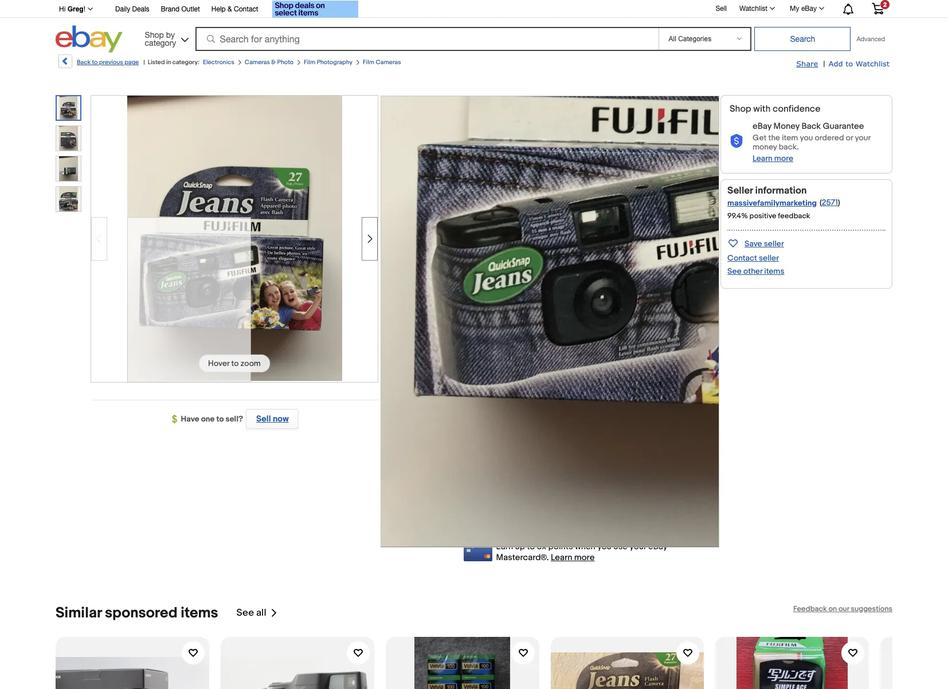 Task type: vqa. For each thing, say whether or not it's contained in the screenshot.
the middle 'for'
no



Task type: describe. For each thing, give the bounding box(es) containing it.
2 dec from the left
[[618, 448, 634, 458]]

outlet
[[181, 5, 200, 13]]

11
[[636, 448, 642, 458]]

accident
[[437, 315, 471, 326]]

available for last item available
[[434, 116, 467, 126]]

visa image
[[525, 486, 553, 504]]

learn inside ebay money back guarantee get the item you ordered or your money back. learn more
[[753, 154, 773, 163]]

Search for anything text field
[[197, 28, 657, 50]]

plan
[[517, 315, 533, 326]]

us $19.99 main content
[[389, 95, 711, 563]]

people
[[425, 383, 451, 393]]

my ebay
[[790, 5, 817, 13]]

buy
[[623, 203, 638, 214]]

1 horizontal spatial details
[[665, 468, 692, 479]]

add to watchlist
[[616, 258, 679, 269]]

or
[[846, 133, 853, 143]]

my
[[790, 5, 800, 13]]

cart
[[650, 231, 666, 241]]

special financing available. see terms and apply now
[[464, 524, 669, 535]]

allstate
[[555, 315, 585, 326]]

cameras & photo
[[245, 58, 294, 66]]

paypal credit image
[[464, 511, 523, 520]]

master card image
[[555, 486, 584, 504]]

save seller
[[745, 239, 784, 249]]

additional service available
[[389, 294, 498, 305]]

sell now link
[[243, 409, 299, 429]]

easy.
[[456, 353, 474, 363]]

discover image
[[617, 486, 645, 504]]

additional
[[389, 294, 429, 305]]

/
[[534, 162, 538, 172]]

2 this. from the left
[[573, 383, 589, 393]]

similar sponsored items
[[56, 605, 218, 622]]

listed
[[148, 58, 165, 66]]

watchlist inside account navigation
[[740, 5, 768, 13]]

back to previous page
[[77, 58, 139, 66]]

daily deals
[[115, 5, 149, 13]]

with details__icon image for people want this.
[[402, 381, 412, 395]]

contact seller see other items
[[728, 253, 785, 276]]

watchlist
[[644, 258, 679, 269]]

last one / 4 sold
[[500, 162, 563, 172]]

feedback
[[794, 605, 827, 614]]

learn more
[[551, 552, 595, 563]]

previous
[[99, 58, 123, 66]]

massivefamilymarketing link
[[728, 198, 817, 208]]

see left all
[[237, 608, 254, 619]]

apply
[[629, 524, 651, 535]]

brand outlet link
[[161, 3, 200, 16]]

it
[[640, 203, 645, 214]]

shop for shop by category
[[145, 30, 164, 39]]

ebay inside ebay money back guarantee get the item you ordered or your money back. learn more
[[753, 121, 772, 132]]

picture 3 of 4 image
[[56, 157, 81, 181]]

shop for shop with confidence
[[730, 104, 752, 115]]

see up united
[[559, 416, 574, 427]]

shop with confidence
[[730, 104, 821, 115]]

google pay image
[[494, 486, 523, 504]]

massivefamilymarketing
[[728, 198, 817, 208]]

special
[[464, 524, 493, 535]]

watchlist inside share | add to watchlist
[[856, 59, 890, 68]]

other
[[744, 267, 763, 276]]

2 link
[[865, 0, 891, 17]]

add to watchlist link
[[829, 58, 890, 69]]

and for terms
[[613, 524, 628, 535]]

with
[[754, 104, 771, 115]]

protection
[[473, 315, 515, 326]]

sell for sell now
[[256, 414, 271, 425]]

return
[[585, 468, 608, 479]]

seller information massivefamilymarketing ( 2571 ) 99.4% positive feedback
[[728, 185, 840, 221]]

1 horizontal spatial |
[[824, 59, 825, 69]]

when
[[575, 542, 596, 552]]

watching
[[539, 383, 572, 393]]

30 days returns . buyer pays for return shipping . see details
[[464, 468, 692, 479]]

points
[[549, 542, 573, 552]]

fri,
[[541, 448, 553, 458]]

2571
[[822, 198, 838, 208]]

save seller button
[[728, 237, 784, 250]]

category
[[145, 38, 176, 47]]

estimated between fri, dec 8 and mon, dec 11 to 10001
[[464, 448, 675, 458]]

none submit inside shop by category banner
[[755, 27, 851, 51]]

10001
[[654, 448, 675, 458]]

see terms and apply now link
[[571, 524, 669, 535]]

to inside 'button'
[[635, 258, 643, 269]]

$19.99
[[478, 197, 520, 215]]

use
[[614, 542, 628, 552]]

returns:
[[423, 468, 456, 479]]

to inside earn up to 5x points when you use your ebay mastercard®.
[[527, 542, 535, 552]]

your inside ebay money back guarantee get the item you ordered or your money back. learn more
[[855, 133, 871, 143]]

film photography link
[[304, 58, 353, 66]]

shipping
[[610, 468, 644, 479]]

more inside ebay money back guarantee get the item you ordered or your money back. learn more
[[775, 154, 794, 163]]

1 vertical spatial items
[[181, 605, 218, 622]]

1 dec from the left
[[555, 448, 571, 458]]

ebay inside "link"
[[802, 5, 817, 13]]

photography
[[317, 58, 353, 66]]

year
[[418, 315, 435, 326]]

located in: marysville, ohio, united states
[[464, 429, 604, 438]]

film for film photography
[[304, 58, 315, 66]]

available for additional service available
[[462, 294, 498, 305]]

3-year accident protection plan from allstate - $16.99
[[410, 315, 618, 326]]

get
[[753, 133, 767, 143]]

daily
[[115, 5, 130, 13]]

save
[[745, 239, 762, 249]]

3-
[[410, 315, 418, 326]]

shop by category button
[[140, 26, 191, 50]]

buy it now
[[623, 203, 664, 214]]

suggestions
[[851, 605, 893, 614]]

add inside share | add to watchlist
[[829, 59, 843, 68]]

advertisement region
[[721, 295, 893, 438]]

See all text field
[[237, 608, 266, 619]]

with details__icon image for ebay money back guarantee
[[730, 134, 744, 148]]

terms
[[588, 524, 611, 535]]

paypal image
[[464, 486, 492, 504]]

and for 8
[[580, 448, 595, 458]]

people want this. 18 people are watching this.
[[425, 383, 589, 393]]

& for photo
[[271, 58, 276, 66]]

picture 2 of 4 image
[[56, 126, 81, 151]]

free
[[464, 416, 481, 427]]



Task type: locate. For each thing, give the bounding box(es) containing it.
more down back.
[[775, 154, 794, 163]]

shop inside shop by category
[[145, 30, 164, 39]]

ebay money back guarantee get the item you ordered or your money back. learn more
[[753, 121, 871, 163]]

5x
[[537, 542, 547, 552]]

sell?
[[226, 415, 243, 424]]

0 vertical spatial contact
[[234, 5, 258, 13]]

account navigation
[[53, 0, 893, 19]]

money
[[774, 121, 800, 132]]

payments:
[[415, 489, 456, 500]]

film right photo
[[304, 58, 315, 66]]

quantity:
[[420, 162, 456, 173]]

us $19.99
[[456, 197, 520, 215]]

dec left 11
[[618, 448, 634, 458]]

1 vertical spatial learn more link
[[551, 552, 595, 563]]

2 horizontal spatial ebay
[[802, 5, 817, 13]]

fujifilm quicksnap jeans disposable camera - picture 1 of 4 image
[[127, 94, 342, 381]]

see all
[[237, 608, 266, 619]]

0 horizontal spatial now
[[273, 414, 289, 425]]

0 horizontal spatial contact
[[234, 5, 258, 13]]

1 cameras from the left
[[245, 58, 270, 66]]

learn more link for ebay money back guarantee
[[753, 154, 794, 163]]

0 horizontal spatial .
[[524, 468, 526, 479]]

0 vertical spatial learn more link
[[753, 154, 794, 163]]

0 vertical spatial shop
[[145, 30, 164, 39]]

1 vertical spatial more
[[574, 552, 595, 563]]

0 vertical spatial items
[[764, 267, 785, 276]]

0 vertical spatial more
[[775, 154, 794, 163]]

last down fujifilm
[[399, 116, 415, 126]]

0 horizontal spatial shop
[[145, 30, 164, 39]]

0 horizontal spatial this.
[[471, 383, 487, 393]]

my ebay link
[[784, 2, 830, 15]]

and up use
[[613, 524, 628, 535]]

ebay up get
[[753, 121, 772, 132]]

0 horizontal spatial sell
[[256, 414, 271, 425]]

film photography
[[304, 58, 353, 66]]

99.4%
[[728, 212, 748, 221]]

0 horizontal spatial last
[[399, 116, 415, 126]]

now
[[647, 203, 664, 214]]

1 vertical spatial with details__icon image
[[401, 353, 412, 364]]

add down "buy"
[[621, 231, 638, 241]]

you inside ebay money back guarantee get the item you ordered or your money back. learn more
[[800, 133, 813, 143]]

information
[[755, 185, 807, 197]]

2 horizontal spatial .
[[644, 468, 646, 479]]

standard shipping . see details
[[483, 416, 603, 427]]

between
[[505, 448, 539, 458]]

1 vertical spatial ebay
[[753, 121, 772, 132]]

with details__icon image left people
[[402, 381, 412, 395]]

1 vertical spatial you
[[598, 542, 612, 552]]

1 vertical spatial seller
[[759, 253, 779, 263]]

now
[[273, 414, 289, 425], [653, 524, 669, 535]]

camera
[[619, 95, 668, 111]]

film for film cameras
[[363, 58, 374, 66]]

sponsored
[[105, 605, 178, 622]]

1 vertical spatial watchlist
[[856, 59, 890, 68]]

0 vertical spatial see details link
[[559, 416, 603, 427]]

None submit
[[755, 27, 851, 51]]

1 vertical spatial shop
[[730, 104, 752, 115]]

seller inside button
[[764, 239, 784, 249]]

!
[[84, 5, 85, 13]]

seller inside contact seller see other items
[[759, 253, 779, 263]]

help & contact link
[[211, 3, 258, 16]]

add inside 'button'
[[616, 258, 633, 269]]

to left watchlist
[[635, 258, 643, 269]]

seller right save
[[764, 239, 784, 249]]

seller for contact
[[759, 253, 779, 263]]

dollar sign image
[[172, 415, 181, 424]]

. left buyer
[[524, 468, 526, 479]]

buyer
[[528, 468, 550, 479]]

for
[[573, 468, 583, 479]]

0 horizontal spatial learn more link
[[551, 552, 595, 563]]

your inside earn up to 5x points when you use your ebay mastercard®.
[[630, 542, 647, 552]]

this. left 18
[[471, 383, 487, 393]]

0 vertical spatial sell
[[716, 4, 727, 12]]

Quantity: text field
[[464, 158, 489, 177]]

1 vertical spatial now
[[653, 524, 669, 535]]

earn
[[496, 542, 513, 552]]

with details__icon image
[[730, 134, 744, 148], [401, 353, 412, 364], [402, 381, 412, 395]]

sell for sell
[[716, 4, 727, 12]]

you left use
[[598, 542, 612, 552]]

add for add to watchlist
[[616, 258, 633, 269]]

us
[[456, 197, 475, 215]]

0 vertical spatial learn
[[753, 154, 773, 163]]

1 horizontal spatial ebay
[[753, 121, 772, 132]]

cameras down search for anything text box
[[376, 58, 401, 66]]

one
[[517, 162, 533, 172]]

0 horizontal spatial and
[[580, 448, 595, 458]]

seller for save
[[764, 239, 784, 249]]

shop left with
[[730, 104, 752, 115]]

2 film from the left
[[363, 58, 374, 66]]

fujifilm
[[389, 95, 433, 111]]

add down add to cart link
[[616, 258, 633, 269]]

0 vertical spatial details
[[576, 416, 603, 427]]

&
[[228, 5, 232, 13], [271, 58, 276, 66]]

share button
[[797, 58, 818, 69]]

standard
[[483, 416, 518, 427]]

guarantee
[[823, 121, 864, 132]]

1 horizontal spatial items
[[764, 267, 785, 276]]

4
[[540, 162, 545, 172]]

available
[[434, 116, 467, 126], [462, 294, 498, 305]]

1 vertical spatial details
[[665, 468, 692, 479]]

1 vertical spatial available
[[462, 294, 498, 305]]

learn more link down special financing available. see terms and apply now
[[551, 552, 595, 563]]

contact inside account navigation
[[234, 5, 258, 13]]

back left previous
[[77, 58, 91, 66]]

your right use
[[630, 542, 647, 552]]

available up protection
[[462, 294, 498, 305]]

items left see all
[[181, 605, 218, 622]]

0 horizontal spatial item
[[416, 116, 433, 126]]

details down 10001 in the right bottom of the page
[[665, 468, 692, 479]]

to left 5x
[[527, 542, 535, 552]]

watchlist down the "advanced" link
[[856, 59, 890, 68]]

add to watchlist button
[[578, 252, 710, 275]]

see up when
[[571, 524, 586, 535]]

items right other
[[764, 267, 785, 276]]

to left previous
[[92, 58, 98, 66]]

greg
[[67, 5, 84, 13]]

feedback on our suggestions link
[[794, 605, 893, 614]]

with details__icon image for breathe easy.
[[401, 353, 412, 364]]

1 film from the left
[[304, 58, 315, 66]]

items inside contact seller see other items
[[764, 267, 785, 276]]

positive
[[750, 212, 777, 221]]

0 vertical spatial &
[[228, 5, 232, 13]]

1 horizontal spatial learn
[[753, 154, 773, 163]]

| right share 'button'
[[824, 59, 825, 69]]

you right back.
[[800, 133, 813, 143]]

1 horizontal spatial film
[[363, 58, 374, 66]]

hi
[[59, 5, 66, 13]]

see all link
[[237, 605, 278, 622]]

0 horizontal spatial your
[[630, 542, 647, 552]]

to
[[92, 58, 98, 66], [846, 59, 853, 68], [640, 231, 648, 241], [635, 258, 643, 269], [216, 415, 224, 424], [644, 448, 652, 458], [527, 542, 535, 552]]

1 vertical spatial last
[[500, 162, 516, 172]]

0 horizontal spatial &
[[228, 5, 232, 13]]

1 horizontal spatial contact
[[728, 253, 757, 263]]

watchlist
[[740, 5, 768, 13], [856, 59, 890, 68]]

1 horizontal spatial back
[[802, 121, 821, 132]]

0 horizontal spatial |
[[143, 58, 145, 66]]

1 horizontal spatial more
[[775, 154, 794, 163]]

located
[[464, 429, 491, 438]]

contact inside contact seller see other items
[[728, 253, 757, 263]]

see details link up united
[[559, 416, 603, 427]]

1 horizontal spatial this.
[[573, 383, 589, 393]]

add for add to cart
[[621, 231, 638, 241]]

0 vertical spatial add
[[829, 59, 843, 68]]

and
[[580, 448, 595, 458], [613, 524, 628, 535]]

. up discover image
[[644, 468, 646, 479]]

sell inside account navigation
[[716, 4, 727, 12]]

to right "one"
[[216, 415, 224, 424]]

1 horizontal spatial shop
[[730, 104, 752, 115]]

1 horizontal spatial &
[[271, 58, 276, 66]]

ebay down apply
[[649, 542, 667, 552]]

contact right help
[[234, 5, 258, 13]]

1 vertical spatial contact
[[728, 253, 757, 263]]

0 vertical spatial last
[[399, 116, 415, 126]]

see details link for standard shipping . see details
[[559, 416, 603, 427]]

now inside the sell now link
[[273, 414, 289, 425]]

photo
[[277, 58, 294, 66]]

0 horizontal spatial more
[[574, 552, 595, 563]]

seller
[[728, 185, 753, 197]]

item inside "us $19.99" main content
[[416, 116, 433, 126]]

this. right watching
[[573, 383, 589, 393]]

and right 8
[[580, 448, 595, 458]]

0 vertical spatial and
[[580, 448, 595, 458]]

0 horizontal spatial you
[[598, 542, 612, 552]]

with details__icon image left breathe
[[401, 353, 412, 364]]

0 vertical spatial now
[[273, 414, 289, 425]]

more inside "us $19.99" main content
[[574, 552, 595, 563]]

1 vertical spatial and
[[613, 524, 628, 535]]

1 horizontal spatial cameras
[[376, 58, 401, 66]]

0 vertical spatial you
[[800, 133, 813, 143]]

watchlist right "sell" link
[[740, 5, 768, 13]]

& inside help & contact link
[[228, 5, 232, 13]]

see left other
[[728, 267, 742, 276]]

0 vertical spatial with details__icon image
[[730, 134, 744, 148]]

mon,
[[597, 448, 616, 458]]

2 vertical spatial with details__icon image
[[402, 381, 412, 395]]

feedback on our suggestions
[[794, 605, 893, 614]]

cameras left photo
[[245, 58, 270, 66]]

ebay mastercard image
[[464, 543, 492, 562]]

1 horizontal spatial you
[[800, 133, 813, 143]]

0 vertical spatial back
[[77, 58, 91, 66]]

sell left watchlist link
[[716, 4, 727, 12]]

0 horizontal spatial items
[[181, 605, 218, 622]]

| left listed
[[143, 58, 145, 66]]

. up ohio,
[[555, 416, 557, 427]]

film right photography
[[363, 58, 374, 66]]

0 vertical spatial ebay
[[802, 5, 817, 13]]

shop
[[145, 30, 164, 39], [730, 104, 752, 115]]

advanced link
[[851, 28, 891, 50]]

item down money
[[782, 133, 798, 143]]

learn more link for earn up to 5x points when you use your ebay mastercard®.
[[551, 552, 595, 563]]

with details__icon image left get
[[730, 134, 744, 148]]

last for last item available
[[399, 116, 415, 126]]

advanced
[[857, 36, 885, 42]]

share | add to watchlist
[[797, 59, 890, 69]]

.
[[555, 416, 557, 427], [524, 468, 526, 479], [644, 468, 646, 479]]

learn more link down money
[[753, 154, 794, 163]]

last left one
[[500, 162, 516, 172]]

sell right sell?
[[256, 414, 271, 425]]

1 horizontal spatial now
[[653, 524, 669, 535]]

& right help
[[228, 5, 232, 13]]

from
[[535, 315, 553, 326]]

up
[[515, 542, 525, 552]]

back up the ordered
[[802, 121, 821, 132]]

american express image
[[586, 486, 615, 504]]

ebay inside earn up to 5x points when you use your ebay mastercard®.
[[649, 542, 667, 552]]

on
[[829, 605, 837, 614]]

now inside "us $19.99" main content
[[653, 524, 669, 535]]

see down 10001 in the right bottom of the page
[[648, 468, 663, 479]]

2 cameras from the left
[[376, 58, 401, 66]]

see details link down 10001 in the right bottom of the page
[[648, 468, 692, 479]]

(
[[820, 198, 822, 208]]

help & contact
[[211, 5, 258, 13]]

now right sell?
[[273, 414, 289, 425]]

sold
[[547, 162, 563, 172]]

your right or at the right of page
[[855, 133, 871, 143]]

service
[[431, 294, 460, 305]]

electronics
[[203, 58, 234, 66]]

last for last one / 4 sold
[[500, 162, 516, 172]]

shop left by
[[145, 30, 164, 39]]

1 vertical spatial learn
[[551, 552, 572, 563]]

our
[[839, 605, 850, 614]]

help
[[211, 5, 226, 13]]

0 horizontal spatial back
[[77, 58, 91, 66]]

1 vertical spatial &
[[271, 58, 276, 66]]

1 horizontal spatial watchlist
[[856, 59, 890, 68]]

price:
[[427, 197, 449, 208]]

get an extra 15% off image
[[272, 1, 358, 18]]

seller down save seller
[[759, 253, 779, 263]]

you inside earn up to 5x points when you use your ebay mastercard®.
[[598, 542, 612, 552]]

contact up other
[[728, 253, 757, 263]]

days
[[476, 468, 494, 479]]

to left cart on the top of the page
[[640, 231, 648, 241]]

0 horizontal spatial dec
[[555, 448, 571, 458]]

1 horizontal spatial dec
[[618, 448, 634, 458]]

breathe
[[425, 353, 454, 363]]

items
[[764, 267, 785, 276], [181, 605, 218, 622]]

now right apply
[[653, 524, 669, 535]]

0 horizontal spatial film
[[304, 58, 315, 66]]

2571 link
[[822, 198, 838, 208]]

1 horizontal spatial item
[[782, 133, 798, 143]]

-
[[587, 315, 590, 326]]

1 horizontal spatial sell
[[716, 4, 727, 12]]

ebay right my on the right of the page
[[802, 5, 817, 13]]

add right share on the top of the page
[[829, 59, 843, 68]]

1 horizontal spatial your
[[855, 133, 871, 143]]

2 vertical spatial ebay
[[649, 542, 667, 552]]

quicksnap
[[436, 95, 503, 111]]

picture 4 of 4 image
[[56, 187, 81, 212]]

0 vertical spatial your
[[855, 133, 871, 143]]

see inside contact seller see other items
[[728, 267, 742, 276]]

dec left 8
[[555, 448, 571, 458]]

to right 11
[[644, 448, 652, 458]]

1 this. from the left
[[471, 383, 487, 393]]

0 vertical spatial seller
[[764, 239, 784, 249]]

pays
[[552, 468, 571, 479]]

learn inside "us $19.99" main content
[[551, 552, 572, 563]]

0 horizontal spatial details
[[576, 416, 603, 427]]

to down the "advanced" link
[[846, 59, 853, 68]]

1 vertical spatial sell
[[256, 414, 271, 425]]

1 horizontal spatial and
[[613, 524, 628, 535]]

learn more link
[[753, 154, 794, 163], [551, 552, 595, 563]]

1 horizontal spatial learn more link
[[753, 154, 794, 163]]

& left photo
[[271, 58, 276, 66]]

1 horizontal spatial .
[[555, 416, 557, 427]]

1 vertical spatial item
[[782, 133, 798, 143]]

0 horizontal spatial learn
[[551, 552, 572, 563]]

0 vertical spatial item
[[416, 116, 433, 126]]

have
[[181, 415, 199, 424]]

0 horizontal spatial see details link
[[559, 416, 603, 427]]

accepted.
[[506, 353, 543, 363]]

0 vertical spatial watchlist
[[740, 5, 768, 13]]

item inside ebay money back guarantee get the item you ordered or your money back. learn more
[[782, 133, 798, 143]]

picture 1 of 4 image
[[57, 96, 80, 120]]

shop by category banner
[[53, 0, 893, 56]]

one
[[201, 415, 215, 424]]

learn right 5x
[[551, 552, 572, 563]]

1 vertical spatial your
[[630, 542, 647, 552]]

hi greg !
[[59, 5, 85, 13]]

more right points
[[574, 552, 595, 563]]

deals
[[132, 5, 149, 13]]

1 vertical spatial add
[[621, 231, 638, 241]]

|
[[143, 58, 145, 66], [824, 59, 825, 69]]

item down fujifilm
[[416, 116, 433, 126]]

see details link for 30 days returns . buyer pays for return shipping . see details
[[648, 468, 692, 479]]

learn down money
[[753, 154, 773, 163]]

back inside ebay money back guarantee get the item you ordered or your money back. learn more
[[802, 121, 821, 132]]

2
[[884, 1, 887, 8]]

& for contact
[[228, 5, 232, 13]]

0 horizontal spatial cameras
[[245, 58, 270, 66]]

to inside share | add to watchlist
[[846, 59, 853, 68]]

1 vertical spatial see details link
[[648, 468, 692, 479]]

details
[[576, 416, 603, 427], [665, 468, 692, 479]]

new
[[463, 142, 479, 151]]

1 vertical spatial back
[[802, 121, 821, 132]]

2 vertical spatial add
[[616, 258, 633, 269]]

0 vertical spatial available
[[434, 116, 467, 126]]

0 horizontal spatial ebay
[[649, 542, 667, 552]]

learn
[[753, 154, 773, 163], [551, 552, 572, 563]]

0 horizontal spatial watchlist
[[740, 5, 768, 13]]

1 horizontal spatial see details link
[[648, 468, 692, 479]]

available down quicksnap on the top of the page
[[434, 116, 467, 126]]

sell
[[716, 4, 727, 12], [256, 414, 271, 425]]

details up states
[[576, 416, 603, 427]]



